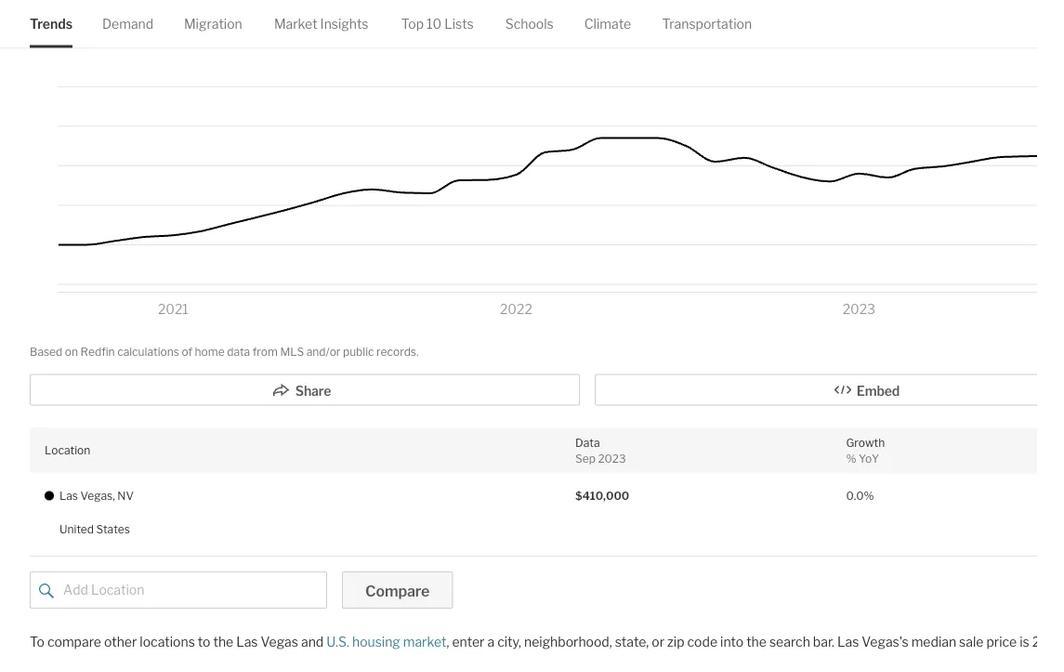 Task type: locate. For each thing, give the bounding box(es) containing it.
2023
[[598, 452, 626, 465]]

las for las vegas's median sale price is 2
[[838, 634, 859, 650]]

1 the from the left
[[213, 634, 234, 650]]

market
[[403, 634, 447, 650]]

location
[[45, 444, 90, 457]]

las left vegas,
[[60, 489, 78, 503]]

0 horizontal spatial las
[[60, 489, 78, 503]]

is
[[1020, 634, 1030, 650]]

share button
[[30, 374, 580, 406]]

0 horizontal spatial the
[[213, 634, 234, 650]]

based
[[30, 345, 63, 358]]

the right to
[[213, 634, 234, 650]]

market insights
[[274, 16, 369, 32]]

calculations
[[117, 345, 179, 358]]

las left vegas at the bottom left
[[236, 634, 258, 650]]

%
[[847, 452, 857, 465]]

sep
[[576, 452, 596, 465]]

vegas's
[[862, 634, 909, 650]]

enter
[[452, 634, 485, 650]]

Add Location search field
[[30, 572, 327, 609]]

states
[[96, 523, 130, 537]]

based on redfin calculations of home data from mls and/or public records.
[[30, 345, 419, 358]]

nv
[[117, 489, 134, 503]]

data
[[227, 345, 250, 358]]

home
[[195, 345, 225, 358]]

sale
[[960, 634, 984, 650]]

housing
[[352, 634, 401, 650]]

insights
[[320, 16, 369, 32]]

state,
[[615, 634, 649, 650]]

schools link
[[506, 0, 554, 48]]

,
[[447, 634, 450, 650]]

city,
[[498, 634, 522, 650]]

las
[[60, 489, 78, 503], [236, 634, 258, 650], [838, 634, 859, 650]]

las inside las vegas's median sale price is 2
[[838, 634, 859, 650]]

mls
[[280, 345, 304, 358]]

0.0%
[[847, 489, 875, 503]]

wrapper image
[[39, 584, 54, 599]]

compare
[[365, 582, 430, 600]]

las for las vegas, nv
[[60, 489, 78, 503]]

to
[[30, 634, 45, 650]]

2 the from the left
[[747, 634, 767, 650]]

2 horizontal spatial las
[[838, 634, 859, 650]]

compare button
[[342, 572, 453, 609]]

market insights link
[[274, 0, 369, 48]]

united states
[[60, 523, 130, 537]]

the right into
[[747, 634, 767, 650]]

public
[[343, 345, 374, 358]]

migration
[[184, 16, 242, 32]]

trends link
[[30, 0, 73, 48]]

1 horizontal spatial the
[[747, 634, 767, 650]]

las right bar.
[[838, 634, 859, 650]]

dialog
[[481, 36, 566, 92]]

trends
[[30, 16, 73, 32]]

u.s.
[[327, 634, 350, 650]]

the
[[213, 634, 234, 650], [747, 634, 767, 650]]

yoy
[[859, 452, 880, 465]]



Task type: vqa. For each thing, say whether or not it's contained in the screenshot.
the topmost Down
no



Task type: describe. For each thing, give the bounding box(es) containing it.
from
[[253, 345, 278, 358]]

$410,000
[[576, 489, 630, 503]]

on
[[65, 345, 78, 358]]

vegas,
[[80, 489, 115, 503]]

other
[[104, 634, 137, 650]]

compare
[[47, 634, 101, 650]]

schools
[[506, 16, 554, 32]]

market
[[274, 16, 318, 32]]

united
[[60, 523, 94, 537]]

embed button
[[595, 374, 1039, 406]]

price
[[987, 634, 1017, 650]]

las vegas's median sale price is 2
[[30, 634, 1039, 656]]

1 horizontal spatial las
[[236, 634, 258, 650]]

las vegas, nv
[[60, 489, 134, 503]]

median
[[912, 634, 957, 650]]

top 10 lists
[[401, 16, 474, 32]]

and/or
[[307, 345, 341, 358]]

growth
[[847, 436, 885, 450]]

climate
[[585, 16, 631, 32]]

vegas
[[261, 634, 298, 650]]

to
[[198, 634, 211, 650]]

migration link
[[184, 0, 242, 48]]

to compare other locations to the las vegas and u.s. housing market , enter a city, neighborhood, state, or zip code into the search bar.
[[30, 634, 835, 650]]

into
[[721, 634, 744, 650]]

of
[[182, 345, 192, 358]]

demand
[[102, 16, 154, 32]]

locations
[[140, 634, 195, 650]]

and
[[301, 634, 324, 650]]

a
[[488, 634, 495, 650]]

top 10 lists link
[[401, 0, 474, 48]]

redfin
[[81, 345, 115, 358]]

share
[[295, 383, 331, 399]]

demand link
[[102, 0, 154, 48]]

transportation link
[[662, 0, 752, 48]]

or
[[652, 634, 665, 650]]

top
[[401, 16, 424, 32]]

search
[[770, 634, 811, 650]]

2
[[1033, 634, 1039, 650]]

data sep 2023
[[576, 436, 626, 465]]

code
[[688, 634, 718, 650]]

data
[[576, 436, 600, 450]]

neighborhood,
[[524, 634, 612, 650]]

embed
[[857, 383, 900, 399]]

growth % yoy
[[847, 436, 885, 465]]

10
[[427, 16, 442, 32]]

u.s. housing market link
[[327, 634, 447, 650]]

climate link
[[585, 0, 631, 48]]

bar.
[[813, 634, 835, 650]]

records.
[[377, 345, 419, 358]]

lists
[[445, 16, 474, 32]]

zip
[[668, 634, 685, 650]]

transportation
[[662, 16, 752, 32]]



